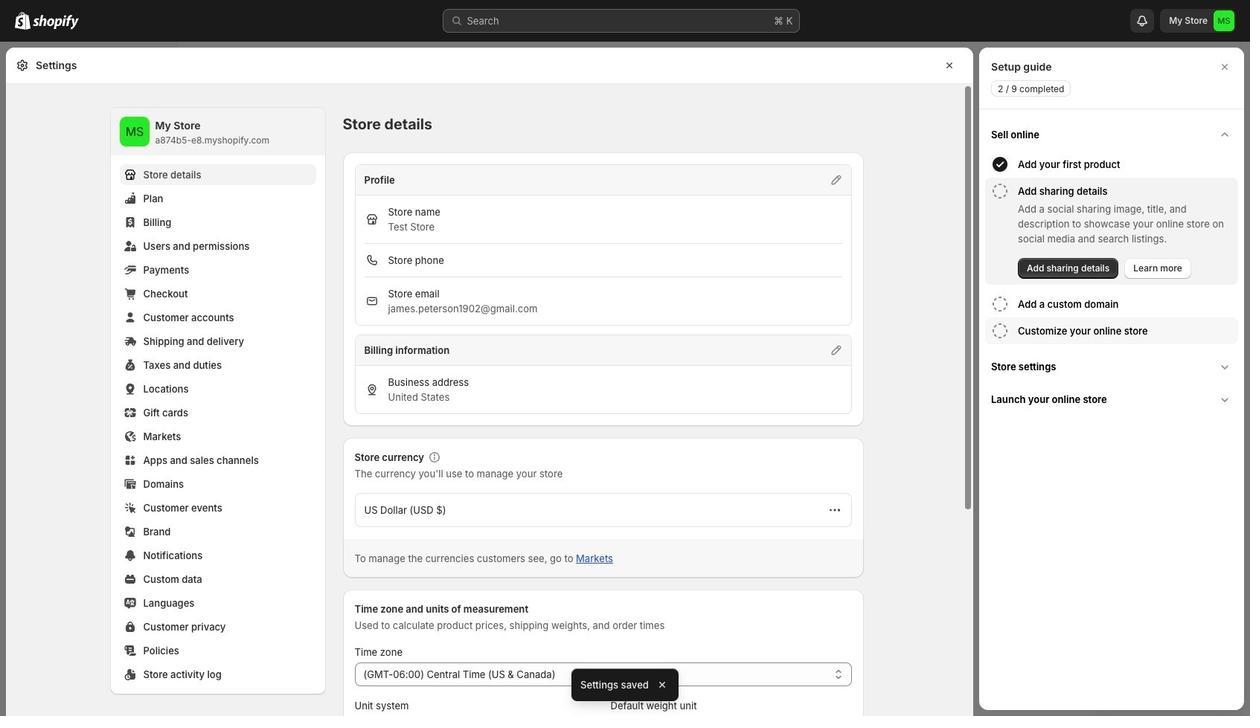 Task type: vqa. For each thing, say whether or not it's contained in the screenshot.
Mark Customize your online store as done image
yes



Task type: locate. For each thing, give the bounding box(es) containing it.
shopify image
[[33, 15, 79, 30]]

my store image
[[119, 117, 149, 147]]

mark customize your online store as done image
[[991, 322, 1009, 340]]

dialog
[[979, 48, 1244, 711]]

mark add a custom domain as done image
[[991, 295, 1009, 313]]

shopify image
[[15, 12, 31, 30]]

settings dialog
[[6, 48, 973, 717]]

shop settings menu element
[[110, 108, 325, 694]]



Task type: describe. For each thing, give the bounding box(es) containing it.
mark add sharing details as done image
[[991, 182, 1009, 200]]

my store image
[[1214, 10, 1234, 31]]



